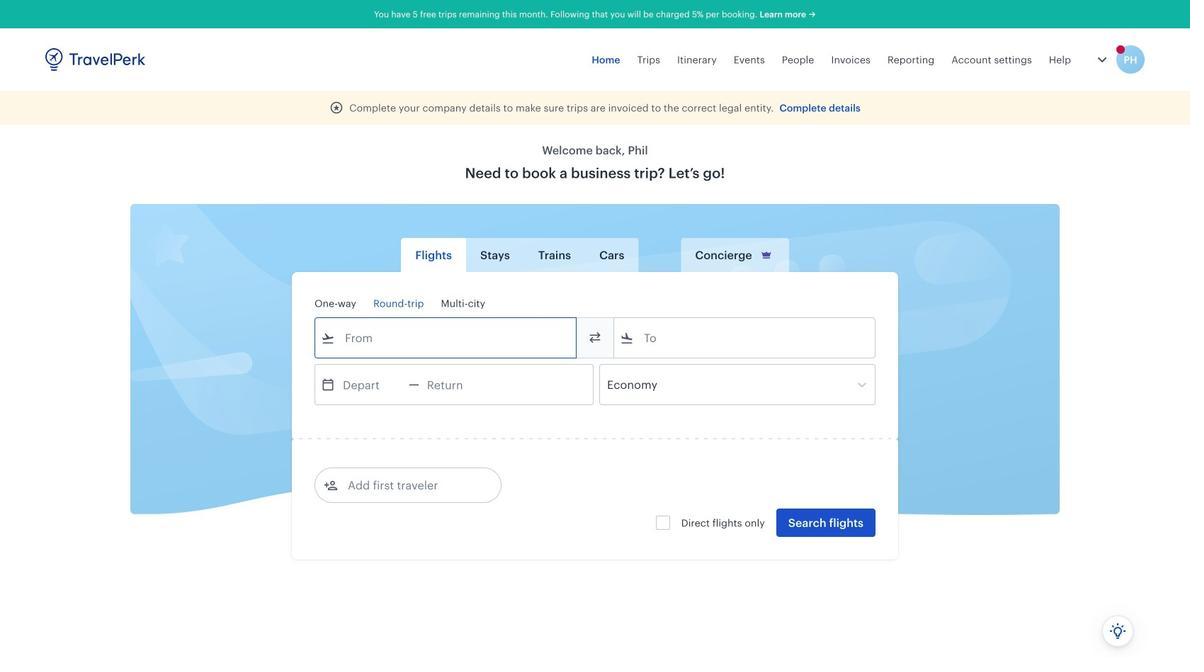 Task type: describe. For each thing, give the bounding box(es) containing it.
Depart text field
[[335, 365, 409, 405]]

To search field
[[634, 327, 857, 349]]

From search field
[[335, 327, 558, 349]]



Task type: locate. For each thing, give the bounding box(es) containing it.
Return text field
[[419, 365, 493, 405]]

Add first traveler search field
[[338, 474, 485, 497]]



